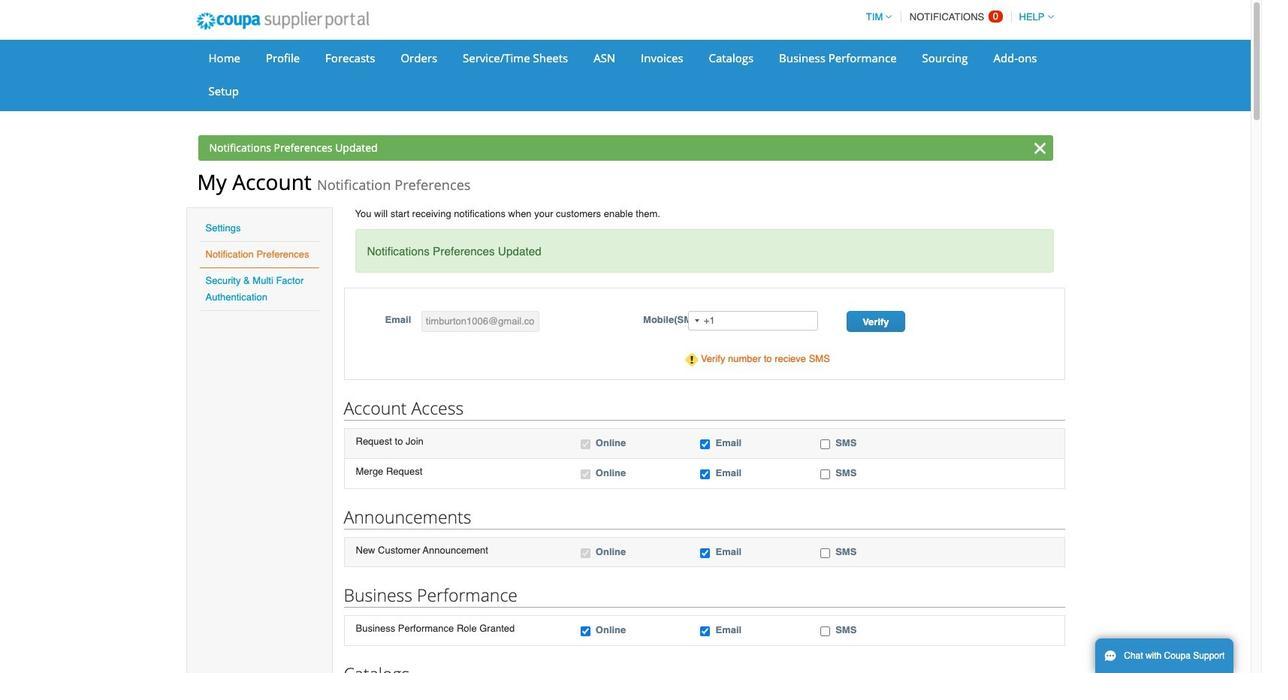 Task type: vqa. For each thing, say whether or not it's contained in the screenshot.
Navigation
yes



Task type: describe. For each thing, give the bounding box(es) containing it.
coupa supplier portal image
[[186, 2, 379, 40]]

telephone country code image
[[695, 320, 699, 323]]



Task type: locate. For each thing, give the bounding box(es) containing it.
navigation
[[859, 2, 1054, 32]]

None checkbox
[[820, 441, 830, 451], [581, 471, 590, 480], [701, 471, 710, 480], [820, 471, 830, 480], [820, 549, 830, 559], [820, 628, 830, 638], [820, 441, 830, 451], [581, 471, 590, 480], [701, 471, 710, 480], [820, 471, 830, 480], [820, 549, 830, 559], [820, 628, 830, 638]]

None text field
[[421, 312, 539, 333]]

+1 201-555-0123 text field
[[688, 312, 818, 332]]

Telephone country code field
[[689, 313, 704, 331]]

None checkbox
[[581, 441, 590, 451], [701, 441, 710, 451], [581, 549, 590, 559], [701, 549, 710, 559], [581, 628, 590, 638], [701, 628, 710, 638], [581, 441, 590, 451], [701, 441, 710, 451], [581, 549, 590, 559], [701, 549, 710, 559], [581, 628, 590, 638], [701, 628, 710, 638]]



